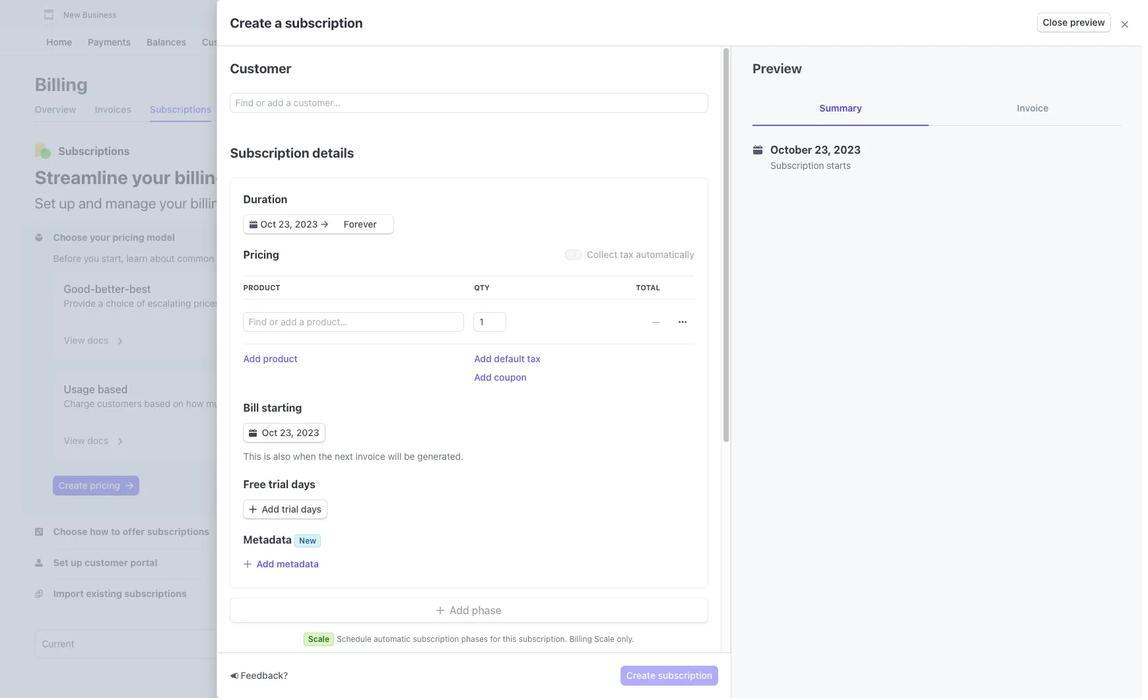 Task type: locate. For each thing, give the bounding box(es) containing it.
1 vertical spatial model
[[459, 384, 489, 396]]

23, up starts on the top of the page
[[815, 144, 832, 156]]

close preview
[[1044, 17, 1106, 28]]

1 horizontal spatial scale
[[595, 635, 615, 645]]

2 vertical spatial create
[[627, 671, 656, 682]]

based
[[225, 298, 251, 309], [98, 384, 128, 396], [144, 398, 171, 410]]

accept
[[484, 195, 527, 212]]

choose your pricing model button
[[35, 231, 178, 244]]

choice
[[106, 298, 134, 309]]

0 vertical spatial recurring
[[530, 195, 586, 212]]

how
[[186, 398, 204, 410]]

svg image inside add phase "button"
[[437, 607, 444, 615]]

model down add coupon
[[459, 384, 489, 396]]

docs down "provide"
[[87, 335, 109, 346]]

docs
[[87, 335, 109, 346], [415, 335, 436, 346], [87, 435, 109, 447]]

0 vertical spatial subscription
[[285, 15, 363, 30]]

1 horizontal spatial subscription.
[[602, 298, 658, 309]]

preview
[[1071, 17, 1106, 28]]

0 vertical spatial on
[[254, 298, 264, 309]]

start date field
[[259, 218, 320, 231]]

summary link
[[753, 91, 930, 126]]

1 horizontal spatial of
[[283, 298, 292, 309]]

docs for better-
[[87, 335, 109, 346]]

add down metadata
[[257, 559, 274, 570]]

streamline
[[35, 166, 128, 188]]

subscription up "workflows"
[[230, 145, 310, 161]]

0 vertical spatial tab list
[[753, 91, 1122, 126]]

view down charge
[[64, 435, 85, 447]]

0 vertical spatial based
[[225, 298, 251, 309]]

2 vertical spatial based
[[144, 398, 171, 410]]

0 horizontal spatial on
[[173, 398, 184, 410]]

docs down charge
[[87, 435, 109, 447]]

pricing inside dropdown button
[[113, 232, 144, 243]]

tab list
[[753, 91, 1122, 126], [35, 631, 1072, 659]]

product
[[263, 353, 298, 365]]

and right up
[[79, 195, 102, 212]]

add inside "button"
[[450, 605, 469, 617]]

oct 23, 2023 button
[[243, 424, 325, 443]]

on left how
[[173, 398, 184, 410]]

based left how
[[144, 398, 171, 410]]

create a subscription
[[230, 15, 363, 30]]

based down product
[[225, 298, 251, 309]]

1 vertical spatial 23,
[[280, 427, 294, 439]]

1 vertical spatial 2023
[[296, 427, 319, 439]]

billing
[[175, 166, 227, 188], [190, 195, 227, 212], [289, 398, 314, 410]]

2 horizontal spatial of
[[527, 298, 535, 309]]

your up you
[[90, 232, 110, 243]]

0 horizontal spatial model
[[147, 232, 175, 243]]

your inside dropdown button
[[90, 232, 110, 243]]

before you start, learn about common recurring pricing models.
[[53, 253, 324, 264]]

0 horizontal spatial the
[[319, 451, 332, 462]]

add phase button
[[230, 599, 708, 623]]

add product button
[[243, 353, 298, 366]]

1 horizontal spatial recurring
[[530, 195, 586, 212]]

trial right free
[[269, 479, 289, 491]]

svg image down operations
[[249, 221, 257, 229]]

0 horizontal spatial and
[[79, 195, 102, 212]]

svg image for oct 23, 2023
[[249, 429, 257, 437]]

0 vertical spatial pricing
[[768, 145, 804, 157]]

new
[[299, 536, 316, 546]]

pricing right other
[[422, 384, 456, 396]]

tab list containing summary
[[753, 91, 1122, 126]]

2 horizontal spatial create
[[627, 671, 656, 682]]

days for free trial days
[[291, 479, 316, 491]]

product
[[243, 283, 280, 292]]

svg image for add trial days
[[249, 506, 257, 514]]

trial
[[269, 479, 289, 491], [282, 504, 299, 515]]

svg image
[[249, 221, 257, 229], [679, 318, 687, 326], [249, 429, 257, 437], [249, 506, 257, 514], [437, 607, 444, 615]]

invoice
[[356, 451, 386, 462]]

1 vertical spatial recurring
[[217, 253, 256, 264]]

1 scale from the left
[[308, 635, 330, 645]]

determine
[[392, 298, 436, 309]]

0 horizontal spatial recurring
[[217, 253, 256, 264]]

automatically
[[636, 249, 695, 260]]

days up add trial days
[[291, 479, 316, 491]]

1 horizontal spatial and
[[457, 195, 480, 212]]

svg image inside oct 23, 2023 button
[[249, 429, 257, 437]]

0 horizontal spatial subscription
[[285, 15, 363, 30]]

recurring
[[530, 195, 586, 212], [217, 253, 256, 264]]

0 vertical spatial trial
[[269, 479, 289, 491]]

1 horizontal spatial billing
[[570, 635, 592, 645]]

feedback? button
[[230, 670, 288, 683]]

0 vertical spatial days
[[291, 479, 316, 491]]

a
[[275, 15, 282, 30], [98, 298, 103, 309], [595, 298, 600, 309], [281, 398, 286, 410]]

recurring right accept on the left top of page
[[530, 195, 586, 212]]

create down only.
[[627, 671, 656, 682]]

pricing
[[113, 232, 144, 243], [258, 253, 287, 264], [422, 384, 456, 396], [90, 480, 120, 492]]

on left tier
[[254, 298, 264, 309]]

Find or add a customer… text field
[[230, 94, 708, 112]]

0 horizontal spatial billing
[[35, 73, 88, 95]]

create up customer
[[230, 15, 272, 30]]

a inside good-better-best provide a choice of escalating prices, based on tier of service.
[[98, 298, 103, 309]]

0 horizontal spatial 23,
[[280, 427, 294, 439]]

subscription down october
[[771, 160, 825, 171]]

days inside button
[[301, 504, 322, 515]]

2023
[[834, 144, 861, 156], [296, 427, 319, 439]]

subscription. down total
[[602, 298, 658, 309]]

of right tier
[[283, 298, 292, 309]]

trial for add
[[282, 504, 299, 515]]

add inside button
[[262, 504, 279, 515]]

2 scale from the left
[[595, 635, 615, 645]]

1 vertical spatial tab list
[[35, 631, 1072, 659]]

trial for free
[[269, 479, 289, 491]]

0 vertical spatial 2023
[[834, 144, 861, 156]]

subscription
[[285, 15, 363, 30], [413, 635, 459, 645], [658, 671, 713, 682]]

scale left only.
[[595, 635, 615, 645]]

of down best
[[137, 298, 145, 309]]

they
[[232, 398, 251, 410]]

2 vertical spatial your
[[90, 232, 110, 243]]

2 of from the left
[[283, 298, 292, 309]]

trial down free trial days
[[282, 504, 299, 515]]

1 vertical spatial the
[[319, 451, 332, 462]]

charge
[[64, 398, 95, 410]]

23, inside oct 23, 2023 button
[[280, 427, 294, 439]]

0 vertical spatial model
[[147, 232, 175, 243]]

0 vertical spatial the
[[475, 298, 489, 309]]

days up new
[[301, 504, 322, 515]]

the right by
[[475, 298, 489, 309]]

1 vertical spatial pricing
[[243, 249, 279, 261]]

1 horizontal spatial subscription
[[771, 160, 825, 171]]

0 horizontal spatial create
[[58, 480, 88, 492]]

0 horizontal spatial pricing
[[243, 249, 279, 261]]

23, right oct
[[280, 427, 294, 439]]

service.
[[294, 298, 328, 309]]

1 horizontal spatial pricing
[[768, 145, 804, 157]]

is
[[264, 451, 271, 462]]

add coupon
[[475, 372, 527, 383]]

2 vertical spatial subscription
[[658, 671, 713, 682]]

add left coupon
[[475, 372, 492, 383]]

learn
[[127, 253, 148, 264]]

workflows
[[231, 166, 320, 188]]

days
[[291, 479, 316, 491], [301, 504, 322, 515]]

trial inside add trial days button
[[282, 504, 299, 515]]

on inside good-better-best provide a choice of escalating prices, based on tier of service.
[[254, 298, 264, 309]]

automatic
[[374, 635, 411, 645]]

add up add coupon
[[475, 353, 492, 365]]

2 horizontal spatial based
[[225, 298, 251, 309]]

None text field
[[475, 313, 506, 332]]

manage
[[106, 195, 156, 212]]

create pricing link
[[53, 477, 139, 495]]

escalating
[[148, 298, 191, 309]]

0 horizontal spatial of
[[137, 298, 145, 309]]

1 vertical spatial days
[[301, 504, 322, 515]]

of
[[137, 298, 145, 309], [283, 298, 292, 309], [527, 298, 535, 309]]

add trial days
[[262, 504, 322, 515]]

model up about
[[147, 232, 175, 243]]

subscription. right this
[[519, 635, 568, 645]]

a right in
[[281, 398, 286, 410]]

0 horizontal spatial subscription
[[230, 145, 310, 161]]

tax right default
[[527, 353, 541, 365]]

1 horizontal spatial model
[[459, 384, 489, 396]]

svg image left add phase
[[437, 607, 444, 615]]

summary
[[820, 102, 863, 114]]

scale left schedule
[[308, 635, 330, 645]]

0 horizontal spatial subscription.
[[519, 635, 568, 645]]

1 vertical spatial subscription
[[413, 635, 459, 645]]

and
[[79, 195, 102, 212], [457, 195, 480, 212]]

create subscription
[[627, 671, 713, 682]]

the left next
[[319, 451, 332, 462]]

2023 inside oct 23, 2023 button
[[296, 427, 319, 439]]

0 vertical spatial your
[[132, 166, 171, 188]]

model
[[147, 232, 175, 243], [459, 384, 489, 396]]

scale
[[308, 635, 330, 645], [595, 635, 615, 645]]

number
[[491, 298, 524, 309]]

a down better-
[[98, 298, 103, 309]]

2023 up starts on the top of the page
[[834, 144, 861, 156]]

2 horizontal spatial subscription
[[658, 671, 713, 682]]

1 horizontal spatial 2023
[[834, 144, 861, 156]]

schedule
[[337, 635, 372, 645]]

add for add default tax
[[475, 353, 492, 365]]

your up manage
[[132, 166, 171, 188]]

1 vertical spatial tax
[[527, 353, 541, 365]]

view docs down "provide"
[[64, 335, 109, 346]]

1 horizontal spatial the
[[475, 298, 489, 309]]

view docs button down charge
[[56, 427, 125, 451]]

0 horizontal spatial scale
[[308, 635, 330, 645]]

default
[[494, 353, 525, 365]]

subscription inside october 23, 2023 subscription starts
[[771, 160, 825, 171]]

svg image down free
[[249, 506, 257, 514]]

total
[[636, 283, 661, 292]]

starts
[[827, 160, 852, 171]]

1 horizontal spatial create
[[230, 15, 272, 30]]

subscription
[[230, 145, 310, 161], [771, 160, 825, 171]]

1 horizontal spatial 23,
[[815, 144, 832, 156]]

your
[[132, 166, 171, 188], [160, 195, 187, 212], [90, 232, 110, 243]]

operations
[[231, 195, 297, 212]]

1 of from the left
[[137, 298, 145, 309]]

pricing up the learn
[[113, 232, 144, 243]]

view docs down charge
[[64, 435, 109, 447]]

0 vertical spatial 23,
[[815, 144, 832, 156]]

1 horizontal spatial based
[[144, 398, 171, 410]]

subscription inside button
[[658, 671, 713, 682]]

view docs button
[[56, 326, 125, 350], [384, 326, 453, 350], [56, 427, 125, 451]]

create left svg icon
[[58, 480, 88, 492]]

1 vertical spatial create
[[58, 480, 88, 492]]

on inside usage based charge customers based on how much they use in a billing cycle.
[[173, 398, 184, 410]]

capture
[[316, 195, 364, 212]]

add down free trial days
[[262, 504, 279, 515]]

globally.
[[655, 195, 706, 212]]

be
[[404, 451, 415, 462]]

view down "provide"
[[64, 335, 85, 346]]

view docs button down "provide"
[[56, 326, 125, 350]]

add left product
[[243, 353, 261, 365]]

1 vertical spatial billing
[[570, 635, 592, 645]]

other pricing model link
[[381, 371, 698, 461]]

and left accept on the left top of page
[[457, 195, 480, 212]]

1 horizontal spatial on
[[254, 298, 264, 309]]

0 horizontal spatial 2023
[[296, 427, 319, 439]]

create for create subscription
[[627, 671, 656, 682]]

2 vertical spatial billing
[[289, 398, 314, 410]]

of left people
[[527, 298, 535, 309]]

coupon
[[494, 372, 527, 383]]

svg image left oct
[[249, 429, 257, 437]]

23, inside october 23, 2023 subscription starts
[[815, 144, 832, 156]]

create inside button
[[627, 671, 656, 682]]

phases
[[462, 635, 488, 645]]

1 vertical spatial billing
[[190, 195, 227, 212]]

generated.
[[418, 451, 464, 462]]

based up customers
[[98, 384, 128, 396]]

your right manage
[[160, 195, 187, 212]]

pricing for billing
[[768, 145, 804, 157]]

0 horizontal spatial based
[[98, 384, 128, 396]]

svg image right —
[[679, 318, 687, 326]]

add metadata
[[257, 559, 319, 570]]

0 horizontal spatial tax
[[527, 353, 541, 365]]

billing inside usage based charge customers based on how much they use in a billing cycle.
[[289, 398, 314, 410]]

1 vertical spatial based
[[98, 384, 128, 396]]

2023 inside october 23, 2023 subscription starts
[[834, 144, 861, 156]]

feedback?
[[241, 671, 288, 682]]

0 vertical spatial create
[[230, 15, 272, 30]]

1 vertical spatial on
[[173, 398, 184, 410]]

add for add coupon
[[475, 372, 492, 383]]

invoice
[[1018, 102, 1049, 114]]

2023 up when
[[296, 427, 319, 439]]

1 horizontal spatial tax
[[620, 249, 634, 260]]

add left phase
[[450, 605, 469, 617]]

recurring up product
[[217, 253, 256, 264]]

1 vertical spatial trial
[[282, 504, 299, 515]]

docs for based
[[87, 435, 109, 447]]

more
[[368, 195, 400, 212]]

for
[[491, 635, 501, 645]]

1 horizontal spatial subscription
[[413, 635, 459, 645]]

svg image inside add trial days button
[[249, 506, 257, 514]]

tax right collect
[[620, 249, 634, 260]]



Task type: describe. For each thing, give the bounding box(es) containing it.
—
[[653, 316, 661, 328]]

view docs down determine
[[392, 335, 436, 346]]

also
[[273, 451, 291, 462]]

create for create a subscription
[[230, 15, 272, 30]]

add product
[[243, 353, 298, 365]]

0 vertical spatial billing
[[35, 73, 88, 95]]

this
[[503, 635, 517, 645]]

3 of from the left
[[527, 298, 535, 309]]

oct
[[262, 427, 278, 439]]

add for add phase
[[450, 605, 469, 617]]

use
[[254, 398, 269, 410]]

only.
[[617, 635, 635, 645]]

pricing left svg icon
[[90, 480, 120, 492]]

revenue
[[403, 195, 453, 212]]

0 vertical spatial tax
[[620, 249, 634, 260]]

0 vertical spatial billing
[[175, 166, 227, 188]]

payments
[[590, 195, 652, 212]]

add metadata button
[[243, 559, 319, 570]]

a up customer
[[275, 15, 282, 30]]

subscriptions
[[58, 145, 130, 157]]

subscription details
[[230, 145, 354, 161]]

create for create pricing
[[58, 480, 88, 492]]

Find or add a product… text field
[[243, 313, 464, 332]]

a inside usage based charge customers based on how much they use in a billing cycle.
[[281, 398, 286, 410]]

add default tax button
[[475, 353, 541, 366]]

docs down determine
[[415, 335, 436, 346]]

phase
[[472, 605, 502, 617]]

1 vertical spatial your
[[160, 195, 187, 212]]

add for add metadata
[[257, 559, 274, 570]]

tier
[[267, 298, 281, 309]]

2023 for october
[[834, 144, 861, 156]]

metadata
[[277, 559, 319, 570]]

october 23, 2023 subscription starts
[[771, 144, 861, 171]]

add phase
[[450, 605, 502, 617]]

based inside good-better-best provide a choice of escalating prices, based on tier of service.
[[225, 298, 251, 309]]

customer
[[230, 61, 292, 76]]

qty
[[475, 283, 490, 292]]

people
[[538, 298, 567, 309]]

view docs for based
[[64, 435, 109, 447]]

collect tax automatically
[[587, 249, 695, 260]]

bill
[[243, 402, 259, 414]]

23, for oct
[[280, 427, 294, 439]]

view docs for better-
[[64, 335, 109, 346]]

your for pricing
[[90, 232, 110, 243]]

days for add trial days
[[301, 504, 322, 515]]

add trial days button
[[243, 501, 327, 519]]

tax inside button
[[527, 353, 541, 365]]

duration
[[243, 194, 288, 205]]

about
[[150, 253, 175, 264]]

2023 for oct
[[296, 427, 319, 439]]

this is also when the next invoice will be generated.
[[243, 451, 464, 462]]

1 vertical spatial subscription.
[[519, 635, 568, 645]]

provide
[[64, 298, 96, 309]]

when
[[293, 451, 316, 462]]

add default tax
[[475, 353, 541, 365]]

common
[[177, 253, 214, 264]]

you
[[84, 253, 99, 264]]

invoice link
[[945, 91, 1122, 126]]

other
[[392, 384, 420, 396]]

subscription for a
[[285, 15, 363, 30]]

good-
[[64, 283, 95, 295]]

using
[[569, 298, 592, 309]]

models.
[[290, 253, 324, 264]]

best
[[129, 283, 151, 295]]

svg image
[[126, 482, 133, 490]]

cycle.
[[317, 398, 342, 410]]

customers
[[97, 398, 142, 410]]

preview
[[753, 61, 803, 76]]

other pricing model
[[392, 384, 489, 396]]

recurring inside streamline your billing workflows set up and manage your billing operations to capture more revenue and accept recurring payments globally.
[[530, 195, 586, 212]]

svg image for add phase
[[437, 607, 444, 615]]

bill  starting
[[243, 402, 302, 414]]

choose
[[53, 232, 88, 243]]

view docs button for better-
[[56, 326, 125, 350]]

october
[[771, 144, 813, 156]]

details
[[313, 145, 354, 161]]

free
[[243, 479, 266, 491]]

view down determine
[[392, 335, 413, 346]]

a right using
[[595, 298, 600, 309]]

your for billing
[[132, 166, 171, 188]]

collect
[[587, 249, 618, 260]]

add for add product
[[243, 353, 261, 365]]

set
[[35, 195, 56, 212]]

23, for october
[[815, 144, 832, 156]]

prices,
[[194, 298, 223, 309]]

view docs button for based
[[56, 427, 125, 451]]

2 and from the left
[[457, 195, 480, 212]]

end date field
[[330, 218, 391, 231]]

pricing for subscription details
[[243, 249, 279, 261]]

will
[[388, 451, 402, 462]]

0 vertical spatial subscription.
[[602, 298, 658, 309]]

before
[[53, 253, 81, 264]]

1 and from the left
[[79, 195, 102, 212]]

usage
[[64, 384, 95, 396]]

starting
[[262, 402, 302, 414]]

choose your pricing model
[[53, 232, 175, 243]]

model inside dropdown button
[[147, 232, 175, 243]]

up
[[59, 195, 75, 212]]

better-
[[95, 283, 129, 295]]

subscription for automatic
[[413, 635, 459, 645]]

next
[[335, 451, 353, 462]]

close
[[1044, 17, 1069, 28]]

view for usage based
[[64, 435, 85, 447]]

start,
[[102, 253, 124, 264]]

oct 23, 2023
[[262, 427, 319, 439]]

view docs button down determine
[[384, 326, 453, 350]]

much
[[206, 398, 230, 410]]

free trial days
[[243, 479, 316, 491]]

view for good-better-best
[[64, 335, 85, 346]]

pricing up product
[[258, 253, 287, 264]]

add for add trial days
[[262, 504, 279, 515]]

create pricing
[[58, 480, 120, 492]]

metadata
[[243, 534, 292, 546]]

in
[[271, 398, 279, 410]]

price
[[438, 298, 460, 309]]

add coupon button
[[475, 371, 527, 384]]



Task type: vqa. For each thing, say whether or not it's contained in the screenshot.
Good-better-best Provide a choice of escalating prices, based on tier of service.
yes



